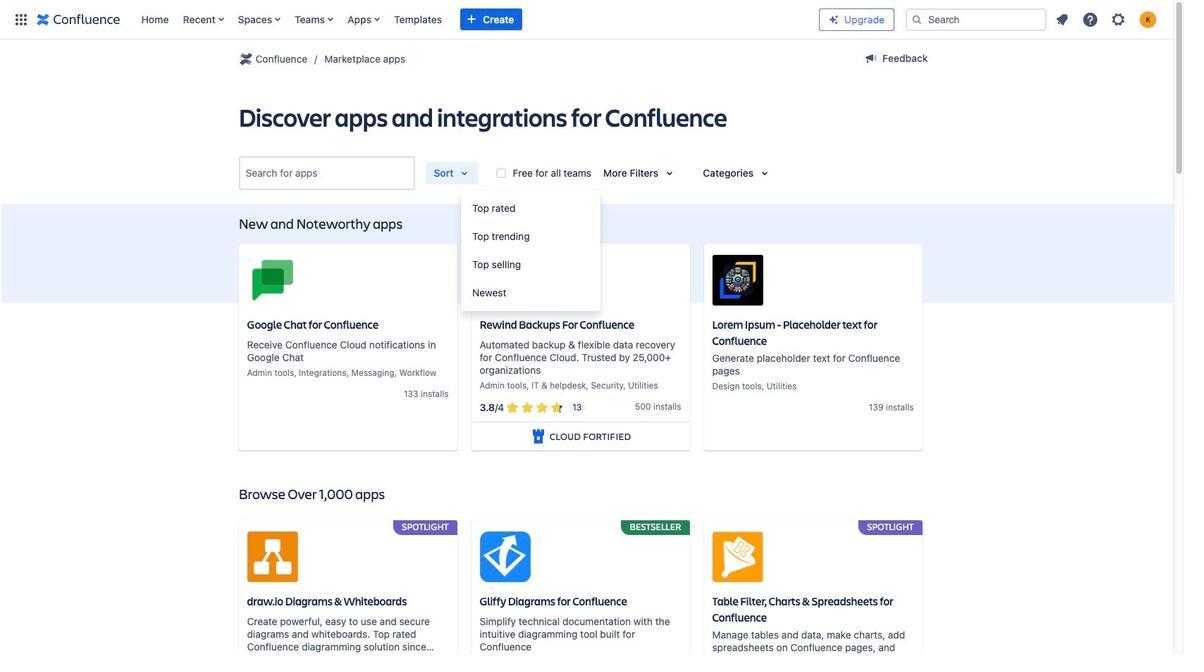 Task type: describe. For each thing, give the bounding box(es) containing it.
google chat for confluence image
[[247, 255, 298, 306]]

draw.io diagrams & whiteboards image
[[247, 532, 298, 583]]

your profile and preferences image
[[1140, 11, 1157, 28]]

premium image
[[828, 14, 840, 25]]

notification icon image
[[1054, 11, 1071, 28]]

settings icon image
[[1110, 11, 1127, 28]]

list for the premium icon
[[1050, 7, 1165, 32]]

Search field
[[906, 8, 1047, 31]]



Task type: locate. For each thing, give the bounding box(es) containing it.
None search field
[[906, 8, 1047, 31]]

context icon image
[[237, 51, 254, 68], [237, 51, 254, 68]]

list
[[134, 0, 819, 39], [1050, 7, 1165, 32]]

confluence image
[[37, 11, 120, 28], [37, 11, 120, 28]]

global element
[[8, 0, 819, 39]]

lorem ipsum - placeholder text for confluence image
[[712, 255, 763, 306]]

search image
[[911, 14, 923, 25]]

group
[[461, 190, 601, 312]]

rewind backups for confluence image
[[480, 255, 530, 306]]

gliffy diagrams for confluence image
[[480, 532, 530, 583]]

appswitcher icon image
[[13, 11, 30, 28]]

cloud fortified app badge image
[[530, 428, 547, 445]]

banner
[[0, 0, 1174, 39]]

Search for apps field
[[241, 161, 412, 186]]

help icon image
[[1082, 11, 1099, 28]]

0 horizontal spatial list
[[134, 0, 819, 39]]

table filter, charts & spreadsheets for confluence image
[[712, 532, 763, 583]]

1 horizontal spatial list
[[1050, 7, 1165, 32]]

list for appswitcher icon
[[134, 0, 819, 39]]



Task type: vqa. For each thing, say whether or not it's contained in the screenshot.
tree
no



